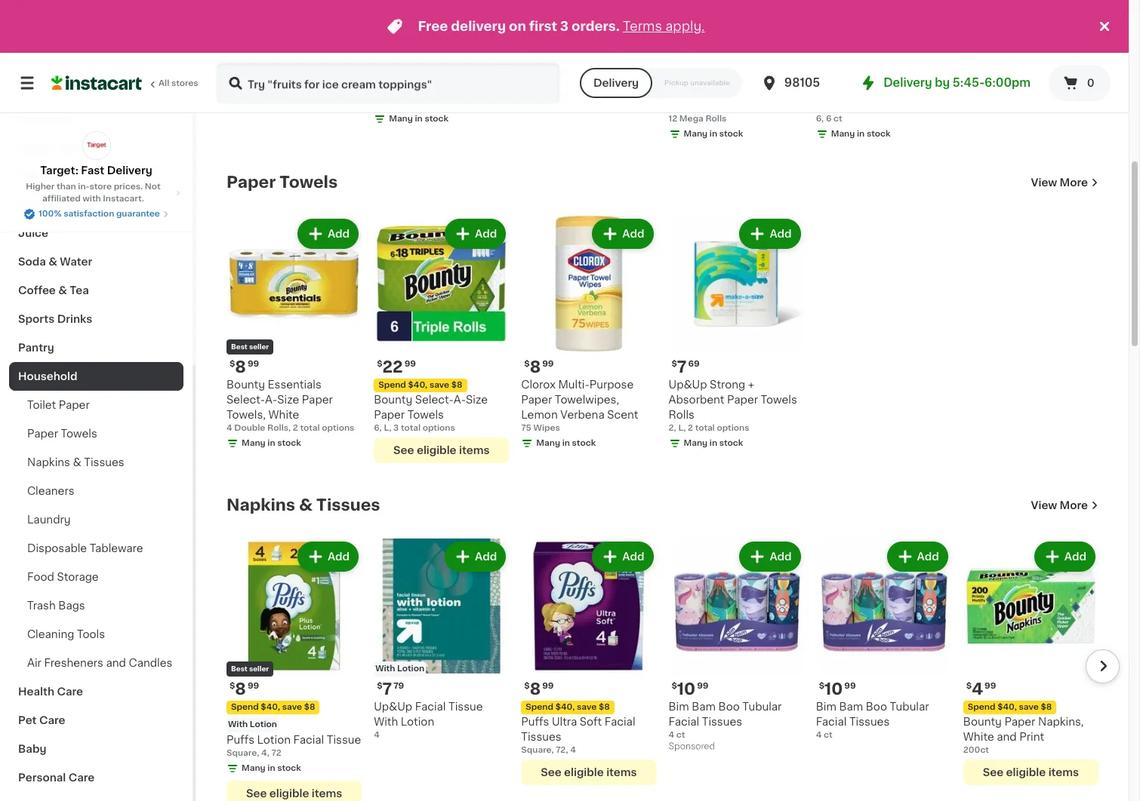 Task type: locate. For each thing, give the bounding box(es) containing it.
total inside charmin ultra strong toilet paper mega rolls 6, g, 3 total options
[[401, 100, 421, 108]]

$ 8 99 for clorox
[[524, 359, 554, 375]]

with
[[375, 665, 395, 673], [374, 717, 398, 728], [228, 721, 248, 729]]

select- up towels,
[[226, 394, 265, 405]]

$40, up puffs lotion facial tissue square, 4, 72
[[261, 703, 280, 712]]

in for wipes
[[562, 439, 570, 447]]

options inside the "bounty essentials select-a-size paper towels, white 4 double rolls, 2 total options"
[[322, 424, 354, 432]]

3 inside limited time offer region
[[560, 20, 569, 32]]

delivery up 'prices.'
[[107, 165, 152, 176]]

household
[[18, 371, 77, 382]]

paper towels
[[226, 175, 338, 191], [27, 429, 97, 439]]

2 select- from the left
[[415, 394, 454, 405]]

eligible down bounty select-a-size paper towels 6, l, 3 total options
[[417, 445, 456, 456]]

2 more from the top
[[1060, 500, 1088, 511]]

with lotion up the 4,
[[228, 721, 277, 729]]

up&up up the absorbent
[[669, 379, 707, 390]]

1 vertical spatial 12
[[669, 115, 677, 123]]

bounty inside bounty select-a-size paper towels 6, l, 3 total options
[[374, 394, 412, 405]]

2 g, from the left
[[384, 100, 392, 108]]

soft inside puffs ultra soft facial tissues square, 72, 4
[[580, 717, 602, 728]]

1 best from the top
[[231, 343, 247, 350]]

in-
[[78, 183, 89, 191]]

puffs for tissues
[[521, 717, 549, 728]]

1 vertical spatial more
[[1060, 500, 1088, 511]]

view more link for 10
[[1031, 498, 1098, 513]]

$40, for puffs ultra soft facial tissues
[[555, 703, 575, 712]]

and left candles
[[106, 658, 126, 669]]

99
[[255, 51, 266, 59], [697, 51, 708, 59], [402, 51, 414, 59], [837, 51, 848, 59], [248, 360, 259, 368], [404, 360, 416, 368], [542, 360, 554, 368], [248, 682, 259, 691], [697, 682, 708, 691], [542, 682, 554, 691], [844, 682, 856, 691], [985, 682, 996, 691]]

target: fast delivery logo image
[[82, 131, 111, 160]]

soft
[[302, 70, 324, 81], [580, 717, 602, 728]]

puffs inside puffs lotion facial tissue square, 4, 72
[[226, 735, 254, 746]]

total for +
[[695, 424, 715, 432]]

$ 7 69 for up&up strong + absorbent paper towels rolls
[[672, 359, 700, 375]]

spend $40, save $8 for bounty paper napkins, white and print
[[968, 703, 1052, 712]]

2 vertical spatial 7
[[382, 682, 392, 697]]

in down charmin ultra gentle toilet paper 12 mega rolls 12 mega rolls
[[710, 130, 717, 138]]

$8 up bounty select-a-size paper towels 6, l, 3 total options
[[451, 381, 463, 389]]

spend down $ 4 99
[[968, 703, 995, 712]]

79
[[393, 682, 404, 691]]

all stores
[[159, 79, 198, 88]]

facial inside up&up facial tissue with lotion 4
[[415, 702, 446, 712]]

69 up the absorbent
[[688, 360, 700, 368]]

2 horizontal spatial tissue
[[1063, 86, 1097, 96]]

stock for 3
[[425, 115, 448, 123]]

absorbent
[[669, 394, 724, 405]]

in down the up&up strong + absorbent paper towels rolls 2, l, 2 total options
[[710, 439, 717, 447]]

g, inside charmin ultra strong toilet paper mega rolls 6, g, 3 total options
[[384, 100, 392, 108]]

$8 up napkins,
[[1041, 703, 1052, 712]]

eligible down 72,
[[564, 768, 604, 778]]

g, for soft
[[240, 100, 248, 108]]

bounty up 200ct
[[963, 717, 1002, 728]]

see for paper
[[393, 445, 414, 456]]

view more link for 7
[[1031, 175, 1098, 191]]

1 vertical spatial white
[[963, 732, 994, 743]]

2 seller from the top
[[249, 666, 269, 672]]

square, inside puffs lotion facial tissue square, 4, 72
[[226, 749, 259, 758]]

prices.
[[114, 183, 143, 191]]

& for the left 'napkins & tissues' link
[[73, 458, 81, 468]]

big
[[565, 70, 582, 81]]

1 horizontal spatial $ 7 69
[[966, 50, 994, 66]]

12 down service type "group"
[[669, 115, 677, 123]]

1 horizontal spatial napkins & tissues link
[[226, 496, 380, 515]]

add
[[328, 229, 350, 240], [475, 229, 497, 240], [622, 229, 644, 240], [770, 229, 792, 240], [328, 552, 350, 562], [475, 552, 497, 562], [622, 552, 644, 562], [770, 552, 792, 562], [917, 552, 939, 562], [1064, 552, 1086, 562]]

1 vertical spatial puffs
[[226, 735, 254, 746]]

many down 6
[[831, 130, 855, 138]]

0 horizontal spatial boo
[[718, 702, 740, 712]]

total inside charmin ultra soft toilet paper mega rolls 12, g, 2 total options
[[257, 100, 277, 108]]

$ 8 99
[[819, 50, 848, 66], [230, 359, 259, 375], [524, 359, 554, 375], [230, 681, 259, 697], [524, 682, 554, 697]]

69 up scott
[[983, 51, 994, 59]]

care inside health care link
[[57, 687, 83, 698]]

1 l, from the left
[[678, 424, 686, 432]]

19 up the 12,
[[235, 50, 253, 66]]

see eligible items button down print
[[963, 760, 1098, 786]]

$ 19 99 down apply.
[[672, 50, 708, 66]]

pantry
[[18, 343, 54, 353]]

3 inside bounty select-a-size paper towels 6, l, 3 total options
[[393, 424, 399, 432]]

care
[[57, 687, 83, 698], [39, 716, 65, 726], [68, 773, 95, 784]]

0 vertical spatial 6,
[[374, 100, 382, 108]]

1 g, from the left
[[240, 100, 248, 108]]

2 vertical spatial 6,
[[374, 424, 382, 432]]

$ 7 69 up scott
[[966, 50, 994, 66]]

spend $40, save $8 up puffs ultra soft facial tissues square, 72, 4
[[526, 703, 610, 712]]

1 horizontal spatial square,
[[521, 746, 554, 755]]

1 horizontal spatial tissue
[[448, 702, 483, 712]]

$ 7 69 up the absorbent
[[672, 359, 700, 375]]

0 vertical spatial best seller
[[231, 343, 269, 350]]

in down 72 at the bottom left of the page
[[268, 765, 275, 773]]

1 horizontal spatial 7
[[677, 359, 687, 375]]

all
[[159, 79, 169, 88]]

1 horizontal spatial with lotion
[[375, 665, 424, 673]]

bakery
[[18, 171, 56, 181]]

care down baby link
[[68, 773, 95, 784]]

1 horizontal spatial up&up
[[669, 379, 707, 390]]

0
[[1087, 78, 1094, 88]]

paper
[[226, 86, 257, 96], [700, 86, 731, 96], [405, 86, 436, 96], [579, 86, 610, 96], [226, 175, 276, 191], [302, 394, 333, 405], [727, 394, 758, 405], [521, 394, 552, 405], [59, 400, 90, 411], [374, 410, 405, 420], [27, 429, 58, 439], [1004, 717, 1035, 728]]

in down charmin ultra strong toilet paper mega rolls 6, g, 3 total options
[[415, 115, 423, 123]]

1 vertical spatial 6,
[[816, 115, 824, 123]]

0 vertical spatial 7
[[972, 50, 981, 66]]

12
[[734, 86, 745, 96], [669, 115, 677, 123]]

0 horizontal spatial strong
[[449, 70, 485, 81]]

many in stock down wipes
[[536, 439, 596, 447]]

0 horizontal spatial $ 19 99
[[230, 50, 266, 66]]

more for 7
[[1060, 178, 1088, 188]]

$ 8 99 up cottonelle
[[819, 50, 848, 66]]

ultra inside puffs ultra soft facial tissues square, 72, 4
[[552, 717, 577, 728]]

$40, for bounty select-a-size paper towels
[[408, 381, 427, 389]]

2 best from the top
[[231, 666, 247, 672]]

None search field
[[216, 62, 560, 104]]

up&up for with
[[374, 702, 412, 712]]

0 vertical spatial strong
[[449, 70, 485, 81]]

care inside personal care link
[[68, 773, 95, 784]]

1 vertical spatial care
[[39, 716, 65, 726]]

19 for charmin ultra gentle toilet paper 12 mega rolls
[[677, 50, 695, 66]]

2 horizontal spatial 2
[[688, 424, 693, 432]]

strong down delivery
[[449, 70, 485, 81]]

0 horizontal spatial and
[[106, 658, 126, 669]]

fast
[[81, 165, 104, 176]]

options inside charmin ultra strong toilet paper mega rolls 6, g, 3 total options
[[423, 100, 456, 108]]

air
[[27, 658, 41, 669]]

eligible down print
[[1006, 768, 1046, 778]]

1 size from the left
[[277, 394, 299, 405]]

bounty select-a-size paper towels 6, l, 3 total options
[[374, 394, 488, 432]]

0 vertical spatial seller
[[249, 343, 269, 350]]

delivery inside button
[[593, 78, 639, 88]]

spend for puffs ultra soft facial tissues
[[526, 703, 553, 712]]

charmin down free
[[374, 70, 419, 81]]

purpose
[[589, 379, 634, 390]]

1 horizontal spatial white
[[963, 732, 994, 743]]

fresheners
[[44, 658, 103, 669]]

2 inside charmin ultra soft toilet paper mega rolls 12, g, 2 total options
[[250, 100, 255, 108]]

disposable tableware
[[27, 544, 143, 554]]

delivery left by
[[883, 77, 932, 88]]

0 horizontal spatial 10
[[382, 50, 401, 66]]

ultra for 8
[[875, 70, 900, 81]]

1 19 from the left
[[235, 50, 253, 66]]

paper, right 1000
[[1056, 70, 1089, 81]]

1 horizontal spatial napkins
[[226, 497, 295, 513]]

paper, down cottonelle
[[847, 86, 880, 96]]

paper inside bounty select-a-size paper towels 6, l, 3 total options
[[374, 410, 405, 420]]

see eligible items down print
[[983, 768, 1079, 778]]

2 horizontal spatial delivery
[[883, 77, 932, 88]]

stock down charmin ultra gentle toilet paper 12 mega rolls 12 mega rolls
[[719, 130, 743, 138]]

bounty down the "22"
[[374, 394, 412, 405]]

2 vertical spatial item carousel region
[[205, 533, 1120, 802]]

best for 8
[[231, 343, 247, 350]]

save for puffs ultra soft facial tissues
[[577, 703, 597, 712]]

cleaning tools link
[[9, 621, 183, 649]]

options for strong
[[423, 100, 456, 108]]

many in stock down "rolls,"
[[242, 439, 301, 447]]

0 vertical spatial more
[[1060, 178, 1088, 188]]

1 horizontal spatial $ 19 99
[[672, 50, 708, 66]]

1 vertical spatial item carousel region
[[205, 210, 1098, 472]]

charmin
[[226, 70, 271, 81], [669, 70, 713, 81], [374, 70, 419, 81]]

save up 'bounty paper napkins, white and print 200ct'
[[1019, 703, 1039, 712]]

1 tubular from the left
[[742, 702, 782, 712]]

2 a- from the left
[[454, 394, 466, 405]]

many in stock for mega
[[684, 130, 743, 138]]

charmin inside charmin ultra strong toilet paper mega rolls 6, g, 3 total options
[[374, 70, 419, 81]]

$8 for bounty select-a-size paper towels
[[451, 381, 463, 389]]

see eligible items button down bounty select-a-size paper towels 6, l, 3 total options
[[374, 438, 509, 463]]

0 horizontal spatial select-
[[226, 394, 265, 405]]

0 horizontal spatial charmin
[[226, 70, 271, 81]]

see eligible items for towels
[[393, 445, 490, 456]]

stock down verbena
[[572, 439, 596, 447]]

1 more from the top
[[1060, 178, 1088, 188]]

2 right "rolls,"
[[293, 424, 298, 432]]

rolls inside charmin ultra strong toilet paper mega rolls 6, g, 3 total options
[[472, 86, 497, 96]]

0 horizontal spatial a-
[[265, 394, 277, 405]]

1 horizontal spatial 2
[[293, 424, 298, 432]]

household link
[[9, 362, 183, 391]]

square, left the 4,
[[226, 749, 259, 758]]

napkins,
[[1038, 717, 1084, 728]]

0 horizontal spatial tubular
[[742, 702, 782, 712]]

item carousel region for paper towels
[[205, 210, 1098, 472]]

7 up scott
[[972, 50, 981, 66]]

spend $40, save $8
[[378, 381, 463, 389], [231, 703, 315, 712], [526, 703, 610, 712], [968, 703, 1052, 712]]

product group containing 4
[[963, 539, 1098, 786]]

1 vertical spatial 7
[[677, 359, 687, 375]]

99 inside $ 4 99
[[985, 682, 996, 691]]

2 size from the left
[[466, 394, 488, 405]]

0 horizontal spatial bounty
[[226, 379, 265, 390]]

+
[[748, 379, 754, 390]]

1 vertical spatial paper towels
[[27, 429, 97, 439]]

4 inside the "bounty essentials select-a-size paper towels, white 4 double rolls, 2 total options"
[[226, 424, 232, 432]]

mega inside cottonelle ultra comfort toilet paper, strong toilet tissue, mega rolls 6, 6 ct
[[856, 101, 886, 111]]

puffs inside puffs ultra soft facial tissues square, 72, 4
[[521, 717, 549, 728]]

g, inside charmin ultra soft toilet paper mega rolls 12, g, 2 total options
[[240, 100, 248, 108]]

0 horizontal spatial 19
[[235, 50, 253, 66]]

0 horizontal spatial 69
[[688, 360, 700, 368]]

2 view more link from the top
[[1031, 498, 1098, 513]]

white
[[268, 410, 299, 420], [963, 732, 994, 743]]

1 charmin from the left
[[226, 70, 271, 81]]

2 vertical spatial strong
[[710, 379, 745, 390]]

$ 8 99 up puffs lotion facial tissue square, 4, 72
[[230, 681, 259, 697]]

many in stock down the up&up strong + absorbent paper towels rolls 2, l, 2 total options
[[684, 439, 743, 447]]

$40, for bounty paper napkins, white and print
[[997, 703, 1017, 712]]

1 vertical spatial paper,
[[847, 86, 880, 96]]

eligible for towels
[[417, 445, 456, 456]]

spend $40, save $8 down $ 22 99
[[378, 381, 463, 389]]

many in stock for wipes
[[536, 439, 596, 447]]

bounty up towels,
[[226, 379, 265, 390]]

$40, up 'bounty paper napkins, white and print 200ct'
[[997, 703, 1017, 712]]

strong left +
[[710, 379, 745, 390]]

paper inside charmin ultra strong toilet paper mega rolls 6, g, 3 total options
[[405, 86, 436, 96]]

seller for spend $40, save $8
[[249, 666, 269, 672]]

stock down the up&up strong + absorbent paper towels rolls 2, l, 2 total options
[[719, 439, 743, 447]]

spend down the "22"
[[378, 381, 406, 389]]

1 bim bam boo tubular facial tissues 4 ct from the left
[[669, 702, 782, 740]]

white inside 'bounty paper napkins, white and print 200ct'
[[963, 732, 994, 743]]

0 vertical spatial 12
[[734, 86, 745, 96]]

2 vertical spatial care
[[68, 773, 95, 784]]

many down the 4,
[[242, 765, 266, 773]]

stock for wipes
[[572, 439, 596, 447]]

orders.
[[572, 20, 620, 32]]

charmin down apply.
[[669, 70, 713, 81]]

view more for 7
[[1031, 178, 1088, 188]]

1 vertical spatial view more
[[1031, 500, 1088, 511]]

1 view from the top
[[1031, 178, 1057, 188]]

4 inside up&up facial tissue with lotion 4
[[374, 731, 380, 740]]

a- inside bounty select-a-size paper towels 6, l, 3 total options
[[454, 394, 466, 405]]

bounty
[[226, 379, 265, 390], [374, 394, 412, 405], [963, 717, 1002, 728]]

1 horizontal spatial paper,
[[1056, 70, 1089, 81]]

0 vertical spatial item carousel region
[[226, 0, 1120, 150]]

$ 8 99 for cottonelle
[[819, 50, 848, 66]]

l, inside the up&up strong + absorbent paper towels rolls 2, l, 2 total options
[[678, 424, 686, 432]]

1 select- from the left
[[226, 394, 265, 405]]

best seller for spend $40, save $8
[[231, 666, 269, 672]]

items down puffs lotion facial tissue square, 4, 72
[[312, 789, 342, 799]]

0 vertical spatial up&up
[[669, 379, 707, 390]]

ultra for 10
[[421, 70, 447, 81]]

in
[[415, 115, 423, 123], [710, 130, 717, 138], [857, 130, 865, 138], [268, 439, 275, 447], [710, 439, 717, 447], [562, 439, 570, 447], [268, 765, 275, 773]]

soft inside charmin ultra soft toilet paper mega rolls 12, g, 2 total options
[[302, 70, 324, 81]]

$8
[[451, 381, 463, 389], [304, 703, 315, 712], [599, 703, 610, 712], [1041, 703, 1052, 712]]

stock for rolls
[[867, 130, 891, 138]]

lotion up the 4,
[[250, 721, 277, 729]]

bim
[[669, 702, 689, 712], [816, 702, 836, 712]]

2 l, from the left
[[384, 424, 391, 432]]

personal care link
[[9, 764, 183, 793]]

1 vertical spatial strong
[[883, 86, 919, 96]]

lotion inside puffs lotion facial tissue square, 4, 72
[[257, 735, 291, 746]]

1 $ 19 99 from the left
[[230, 50, 266, 66]]

product group
[[226, 216, 362, 453], [374, 216, 509, 463], [521, 216, 656, 453], [669, 216, 804, 453], [226, 539, 362, 802], [374, 539, 509, 742], [521, 539, 656, 786], [669, 539, 804, 755], [816, 539, 951, 742], [963, 539, 1098, 786]]

g,
[[240, 100, 248, 108], [384, 100, 392, 108]]

1 horizontal spatial size
[[466, 394, 488, 405]]

spend $40, save $8 up 'bounty paper napkins, white and print 200ct'
[[968, 703, 1052, 712]]

2 bam from the left
[[839, 702, 863, 712]]

item carousel region for napkins & tissues
[[205, 533, 1120, 802]]

soft for 19
[[302, 70, 324, 81]]

1 best seller from the top
[[231, 343, 269, 350]]

stock
[[425, 115, 448, 123], [719, 130, 743, 138], [867, 130, 891, 138], [277, 439, 301, 447], [719, 439, 743, 447], [572, 439, 596, 447], [277, 765, 301, 773]]

care inside pet care link
[[39, 716, 65, 726]]

items down puffs ultra soft facial tissues square, 72, 4
[[606, 768, 637, 778]]

1 vertical spatial up&up
[[374, 702, 412, 712]]

spend for bounty paper napkins, white and print
[[968, 703, 995, 712]]

coffee & tea
[[18, 285, 89, 296]]

safe,
[[1002, 86, 1029, 96]]

see eligible items button for towels
[[374, 438, 509, 463]]

spend up puffs ultra soft facial tissues square, 72, 4
[[526, 703, 553, 712]]

2 view from the top
[[1031, 500, 1057, 511]]

lotion
[[397, 665, 424, 673], [401, 717, 434, 728], [250, 721, 277, 729], [257, 735, 291, 746]]

options inside the up&up strong + absorbent paper towels rolls 2, l, 2 total options
[[717, 424, 749, 432]]

0 vertical spatial care
[[57, 687, 83, 698]]

item carousel region
[[226, 0, 1120, 150], [205, 210, 1098, 472], [205, 533, 1120, 802]]

delivery for delivery by 5:45-6:00pm
[[883, 77, 932, 88]]

care for health care
[[57, 687, 83, 698]]

2 horizontal spatial strong
[[883, 86, 919, 96]]

0 vertical spatial bounty
[[226, 379, 265, 390]]

see eligible items down bounty select-a-size paper towels 6, l, 3 total options
[[393, 445, 490, 456]]

1 vertical spatial 69
[[688, 360, 700, 368]]

many
[[389, 115, 413, 123], [684, 130, 708, 138], [831, 130, 855, 138], [242, 439, 266, 447], [684, 439, 708, 447], [536, 439, 560, 447], [242, 765, 266, 773]]

more for 10
[[1060, 500, 1088, 511]]

$40,
[[408, 381, 427, 389], [261, 703, 280, 712], [555, 703, 575, 712], [997, 703, 1017, 712]]

pet
[[18, 716, 37, 726]]

up&up facial tissue with lotion 4
[[374, 702, 483, 740]]

ultra inside cottonelle ultra comfort toilet paper, strong toilet tissue, mega rolls 6, 6 ct
[[875, 70, 900, 81]]

$ 10 99
[[377, 50, 414, 66], [672, 681, 708, 697], [819, 682, 856, 697]]

view more link
[[1031, 175, 1098, 191], [1031, 498, 1098, 513]]

0 vertical spatial white
[[268, 410, 299, 420]]

items for puffs ultra soft facial tissues
[[606, 768, 637, 778]]

2 view more from the top
[[1031, 500, 1088, 511]]

bounty paper napkins, white and print 200ct
[[963, 717, 1084, 755]]

2 best seller from the top
[[231, 666, 269, 672]]

1 horizontal spatial a-
[[454, 394, 466, 405]]

0 vertical spatial paper towels
[[226, 175, 338, 191]]

toilet paper link
[[9, 391, 183, 420]]

8 for bounty
[[235, 359, 246, 375]]

$8 for puffs ultra soft facial tissues
[[599, 703, 610, 712]]

many in stock for 3
[[389, 115, 448, 123]]

puffs
[[521, 717, 549, 728], [226, 735, 254, 746]]

stock down charmin ultra strong toilet paper mega rolls 6, g, 3 total options
[[425, 115, 448, 123]]

many down 'search' field
[[389, 115, 413, 123]]

ice
[[18, 113, 35, 124]]

1 vertical spatial 3
[[394, 100, 399, 108]]

select- inside bounty select-a-size paper towels 6, l, 3 total options
[[415, 394, 454, 405]]

l, right 2,
[[678, 424, 686, 432]]

2 vertical spatial 3
[[393, 424, 399, 432]]

items down napkins,
[[1048, 768, 1079, 778]]

tissues inside puffs ultra soft facial tissues square, 72, 4
[[521, 732, 561, 743]]

7 for up&up facial tissue with lotion
[[382, 682, 392, 697]]

1 horizontal spatial paper towels link
[[226, 174, 338, 192]]

bounty essentials select-a-size paper towels, white 4 double rolls, 2 total options
[[226, 379, 354, 432]]

many in stock for rolls
[[831, 130, 891, 138]]

select- down $ 22 99
[[415, 394, 454, 405]]

&
[[49, 257, 57, 267], [58, 285, 67, 296], [73, 458, 81, 468], [299, 497, 313, 513]]

1 horizontal spatial 69
[[983, 51, 994, 59]]

view for 10
[[1031, 500, 1057, 511]]

stock down "rolls,"
[[277, 439, 301, 447]]

boo
[[718, 702, 740, 712], [866, 702, 887, 712]]

& inside the soda & water "link"
[[49, 257, 57, 267]]

2 horizontal spatial bounty
[[963, 717, 1002, 728]]

strong down comfort
[[883, 86, 919, 96]]

1 a- from the left
[[265, 394, 277, 405]]

septic-
[[963, 86, 1002, 96]]

juice
[[18, 228, 48, 239]]

0 vertical spatial 69
[[983, 51, 994, 59]]

stock down cottonelle ultra comfort toilet paper, strong toilet tissue, mega rolls 6, 6 ct
[[867, 130, 891, 138]]

0 vertical spatial 3
[[560, 20, 569, 32]]

1 horizontal spatial strong
[[710, 379, 745, 390]]

select- inside the "bounty essentials select-a-size paper towels, white 4 double rolls, 2 total options"
[[226, 394, 265, 405]]

0 horizontal spatial $ 10 99
[[377, 50, 414, 66]]

up&up inside up&up facial tissue with lotion 4
[[374, 702, 412, 712]]

guarantee
[[116, 210, 160, 218]]

12 down gentle
[[734, 86, 745, 96]]

save up puffs lotion facial tissue square, 4, 72
[[282, 703, 302, 712]]

toilet paper
[[27, 400, 90, 411]]

charmin inside charmin ultra gentle toilet paper 12 mega rolls 12 mega rolls
[[669, 70, 713, 81]]

water
[[60, 257, 92, 267]]

0 horizontal spatial bim bam boo tubular facial tissues 4 ct
[[669, 702, 782, 740]]

1 horizontal spatial bim
[[816, 702, 836, 712]]

0 horizontal spatial tissue
[[327, 735, 361, 746]]

3 charmin from the left
[[374, 70, 419, 81]]

personal
[[18, 773, 66, 784]]

bounty inside the "bounty essentials select-a-size paper towels, white 4 double rolls, 2 total options"
[[226, 379, 265, 390]]

paper inside the "bounty essentials select-a-size paper towels, white 4 double rolls, 2 total options"
[[302, 394, 333, 405]]

disposable tableware link
[[9, 535, 183, 563]]

0 horizontal spatial soft
[[302, 70, 324, 81]]

0 horizontal spatial paper towels link
[[9, 420, 183, 448]]

bounty inside 'bounty paper napkins, white and print 200ct'
[[963, 717, 1002, 728]]

rolls inside smartly big rolls septic safe toilet paper 4 ct
[[585, 70, 611, 81]]

ultra for 19
[[716, 70, 741, 81]]

see eligible items for print
[[983, 768, 1079, 778]]

many for g,
[[389, 115, 413, 123]]

1 horizontal spatial 10
[[677, 681, 695, 697]]

toilet inside smartly big rolls septic safe toilet paper 4 ct
[[548, 86, 576, 96]]

many in stock
[[389, 115, 448, 123], [684, 130, 743, 138], [831, 130, 891, 138], [242, 439, 301, 447], [684, 439, 743, 447], [536, 439, 596, 447], [242, 765, 301, 773]]

0 horizontal spatial with lotion
[[228, 721, 277, 729]]

1 boo from the left
[[718, 702, 740, 712]]

bakery link
[[9, 162, 183, 190]]

cleaning tools
[[27, 630, 105, 640]]

with lotion up the 79
[[375, 665, 424, 673]]

7 for scott 1000 toilet paper, septic-safe, toilet tissue
[[972, 50, 981, 66]]

paper inside the up&up strong + absorbent paper towels rolls 2, l, 2 total options
[[727, 394, 758, 405]]

care down fresheners at the left of the page
[[57, 687, 83, 698]]

square,
[[521, 746, 554, 755], [226, 749, 259, 758]]

ultra inside charmin ultra strong toilet paper mega rolls 6, g, 3 total options
[[421, 70, 447, 81]]

more
[[1060, 178, 1088, 188], [1060, 500, 1088, 511]]

see eligible items for square,
[[541, 768, 637, 778]]

items for bounty paper napkins, white and print
[[1048, 768, 1079, 778]]

$ 8 99 up clorox
[[524, 359, 554, 375]]

paper inside clorox multi-purpose paper towelwipes, lemon verbena scent 75 wipes
[[521, 394, 552, 405]]

in down verbena
[[562, 439, 570, 447]]

many down charmin ultra gentle toilet paper 12 mega rolls 12 mega rolls
[[684, 130, 708, 138]]

1 seller from the top
[[249, 343, 269, 350]]

white up 200ct
[[963, 732, 994, 743]]

square, left 72,
[[521, 746, 554, 755]]

spend $40, save $8 for puffs ultra soft facial tissues
[[526, 703, 610, 712]]

items for bounty select-a-size paper towels
[[459, 445, 490, 456]]

2 19 from the left
[[677, 50, 695, 66]]

white inside the "bounty essentials select-a-size paper towels, white 4 double rolls, 2 total options"
[[268, 410, 299, 420]]

0 horizontal spatial l,
[[384, 424, 391, 432]]

0 horizontal spatial napkins
[[27, 458, 70, 468]]

0 vertical spatial tissue
[[1063, 86, 1097, 96]]

4 inside smartly big rolls septic safe toilet paper 4 ct
[[521, 100, 527, 108]]

2 $ 19 99 from the left
[[672, 50, 708, 66]]

charmin up the 12,
[[226, 70, 271, 81]]

toilet inside charmin ultra strong toilet paper mega rolls 6, g, 3 total options
[[374, 86, 403, 96]]

2 charmin from the left
[[669, 70, 713, 81]]

seller for 8
[[249, 343, 269, 350]]

save up bounty select-a-size paper towels 6, l, 3 total options
[[429, 381, 449, 389]]

food
[[27, 572, 54, 583]]

2 for up&up
[[688, 424, 693, 432]]

0 vertical spatial puffs
[[521, 717, 549, 728]]

& inside coffee & tea 'link'
[[58, 285, 67, 296]]

1 horizontal spatial boo
[[866, 702, 887, 712]]

strong inside charmin ultra strong toilet paper mega rolls 6, g, 3 total options
[[449, 70, 485, 81]]

care right pet
[[39, 716, 65, 726]]

items down bounty select-a-size paper towels 6, l, 3 total options
[[459, 445, 490, 456]]

1 view more link from the top
[[1031, 175, 1098, 191]]

$40, down $ 22 99
[[408, 381, 427, 389]]

0 horizontal spatial bam
[[692, 702, 716, 712]]

0 horizontal spatial 12
[[669, 115, 677, 123]]

0 vertical spatial napkins & tissues link
[[9, 448, 183, 477]]

many down double
[[242, 439, 266, 447]]

1 view more from the top
[[1031, 178, 1088, 188]]

cheese
[[18, 199, 60, 210]]

1 vertical spatial seller
[[249, 666, 269, 672]]

towels inside bounty select-a-size paper towels 6, l, 3 total options
[[407, 410, 444, 420]]

air fresheners and candles link
[[9, 649, 183, 678]]

many down the absorbent
[[684, 439, 708, 447]]

0 vertical spatial paper towels link
[[226, 174, 338, 192]]

total inside the up&up strong + absorbent paper towels rolls 2, l, 2 total options
[[695, 424, 715, 432]]

spend $40, save $8 for bounty select-a-size paper towels
[[378, 381, 463, 389]]

save up puffs ultra soft facial tissues square, 72, 4
[[577, 703, 597, 712]]

$8 up puffs lotion facial tissue square, 4, 72
[[304, 703, 315, 712]]

strong
[[449, 70, 485, 81], [883, 86, 919, 96], [710, 379, 745, 390]]

6, inside cottonelle ultra comfort toilet paper, strong toilet tissue, mega rolls 6, 6 ct
[[816, 115, 824, 123]]

0 vertical spatial best
[[231, 343, 247, 350]]

0 horizontal spatial 2
[[250, 100, 255, 108]]

see eligible items button for print
[[963, 760, 1098, 786]]

see eligible items button down 72,
[[521, 760, 656, 786]]

1 horizontal spatial delivery
[[593, 78, 639, 88]]

2 inside the "bounty essentials select-a-size paper towels, white 4 double rolls, 2 total options"
[[293, 424, 298, 432]]

1 vertical spatial napkins & tissues
[[226, 497, 380, 513]]

1 bim from the left
[[669, 702, 689, 712]]

frozen foods
[[18, 142, 91, 153]]

and left print
[[997, 732, 1017, 743]]

19 down apply.
[[677, 50, 695, 66]]

2 inside the up&up strong + absorbent paper towels rolls 2, l, 2 total options
[[688, 424, 693, 432]]

1 horizontal spatial charmin
[[374, 70, 419, 81]]

target: fast delivery
[[40, 165, 152, 176]]

spend $40, save $8 up puffs lotion facial tissue square, 4, 72
[[231, 703, 315, 712]]

7 left the 79
[[382, 682, 392, 697]]

wipes
[[533, 424, 560, 432]]

target: fast delivery link
[[40, 131, 152, 178]]

0 horizontal spatial g,
[[240, 100, 248, 108]]

mega inside charmin ultra strong toilet paper mega rolls 6, g, 3 total options
[[439, 86, 469, 96]]

personal care
[[18, 773, 95, 784]]

spend
[[378, 381, 406, 389], [231, 703, 259, 712], [526, 703, 553, 712], [968, 703, 995, 712]]

69 for scott 1000 toilet paper, septic-safe, toilet tissue
[[983, 51, 994, 59]]

see down 200ct
[[983, 768, 1004, 778]]

charmin ultra soft toilet paper mega rolls 12, g, 2 total options
[[226, 70, 356, 108]]

$40, up puffs ultra soft facial tissues square, 72, 4
[[555, 703, 575, 712]]

& for the soda & water "link"
[[49, 257, 57, 267]]

see for tissues
[[541, 768, 561, 778]]

strong inside cottonelle ultra comfort toilet paper, strong toilet tissue, mega rolls 6, 6 ct
[[883, 86, 919, 96]]

0 horizontal spatial napkins & tissues link
[[9, 448, 183, 477]]

2 horizontal spatial 10
[[824, 682, 843, 697]]

0 vertical spatial view more link
[[1031, 175, 1098, 191]]



Task type: describe. For each thing, give the bounding box(es) containing it.
1 vertical spatial paper towels link
[[9, 420, 183, 448]]

cleaning
[[27, 630, 74, 640]]

facial inside puffs lotion facial tissue square, 4, 72
[[293, 735, 324, 746]]

98105 button
[[760, 62, 851, 104]]

puffs lotion facial tissue square, 4, 72
[[226, 735, 361, 758]]

soft for spend $40, save $8
[[580, 717, 602, 728]]

2 tubular from the left
[[890, 702, 929, 712]]

see down the 4,
[[246, 789, 267, 799]]

square, inside puffs ultra soft facial tissues square, 72, 4
[[521, 746, 554, 755]]

toilet inside charmin ultra gentle toilet paper 12 mega rolls 12 mega rolls
[[669, 86, 697, 96]]

save for bounty select-a-size paper towels
[[429, 381, 449, 389]]

2 for charmin
[[250, 100, 255, 108]]

free
[[418, 20, 448, 32]]

$8 for bounty paper napkins, white and print
[[1041, 703, 1052, 712]]

rolls inside cottonelle ultra comfort toilet paper, strong toilet tissue, mega rolls 6, 6 ct
[[888, 101, 914, 111]]

2 bim from the left
[[816, 702, 836, 712]]

3 inside charmin ultra strong toilet paper mega rolls 6, g, 3 total options
[[394, 100, 399, 108]]

tea
[[70, 285, 89, 296]]

$ 19 99 for charmin ultra gentle toilet paper 12 mega rolls
[[672, 50, 708, 66]]

delivery
[[451, 20, 506, 32]]

care for personal care
[[68, 773, 95, 784]]

$ 7 79
[[377, 682, 404, 697]]

eligible for square,
[[564, 768, 604, 778]]

apply.
[[665, 20, 705, 32]]

see eligible items button down 72 at the bottom left of the page
[[226, 781, 362, 802]]

$ inside $ 4 99
[[966, 682, 972, 691]]

cleaners
[[27, 486, 74, 497]]

terms apply. link
[[623, 20, 705, 32]]

54
[[538, 51, 550, 59]]

$ inside $ 1 54
[[524, 51, 530, 59]]

up&up for absorbent
[[669, 379, 707, 390]]

facial inside puffs ultra soft facial tissues square, 72, 4
[[605, 717, 635, 728]]

1 horizontal spatial 12
[[734, 86, 745, 96]]

many in stock for double
[[242, 439, 301, 447]]

not
[[145, 183, 161, 191]]

view more for 10
[[1031, 500, 1088, 511]]

many for 4
[[242, 439, 266, 447]]

many for mega
[[831, 130, 855, 138]]

health
[[18, 687, 54, 698]]

drinks
[[57, 314, 92, 325]]

health care link
[[9, 678, 183, 707]]

ice cream
[[18, 113, 74, 124]]

delivery by 5:45-6:00pm link
[[859, 74, 1031, 92]]

clorox
[[521, 379, 556, 390]]

charmin inside charmin ultra soft toilet paper mega rolls 12, g, 2 total options
[[226, 70, 271, 81]]

store
[[89, 183, 112, 191]]

instacart logo image
[[51, 74, 142, 92]]

$ 22 99
[[377, 359, 416, 375]]

bags
[[58, 601, 85, 612]]

foods
[[57, 142, 91, 153]]

$ 1 54
[[524, 50, 550, 66]]

items for puffs lotion facial tissue
[[312, 789, 342, 799]]

item carousel region containing 19
[[226, 0, 1120, 150]]

options inside bounty select-a-size paper towels 6, l, 3 total options
[[423, 424, 455, 432]]

product group containing 22
[[374, 216, 509, 463]]

soda & water
[[18, 257, 92, 267]]

puffs for square,
[[226, 735, 254, 746]]

terms
[[623, 20, 662, 32]]

first
[[529, 20, 557, 32]]

affiliated
[[42, 195, 81, 203]]

strong inside the up&up strong + absorbent paper towels rolls 2, l, 2 total options
[[710, 379, 745, 390]]

0 button
[[1049, 65, 1111, 101]]

paper, inside cottonelle ultra comfort toilet paper, strong toilet tissue, mega rolls 6, 6 ct
[[847, 86, 880, 96]]

1 horizontal spatial $ 10 99
[[672, 681, 708, 697]]

8 for clorox
[[530, 359, 541, 375]]

many for l,
[[684, 439, 708, 447]]

1 vertical spatial napkins & tissues link
[[226, 496, 380, 515]]

69 for up&up strong + absorbent paper towels rolls
[[688, 360, 700, 368]]

bounty for 4
[[963, 717, 1002, 728]]

stock for double
[[277, 439, 301, 447]]

22
[[382, 359, 403, 375]]

stores
[[171, 79, 198, 88]]

save for puffs lotion facial tissue
[[282, 703, 302, 712]]

best for spend $40, save $8
[[231, 666, 247, 672]]

lotion inside up&up facial tissue with lotion 4
[[401, 717, 434, 728]]

stock down 72 at the bottom left of the page
[[277, 765, 301, 773]]

baby
[[18, 744, 46, 755]]

higher than in-store prices. not affiliated with instacart. link
[[12, 181, 180, 205]]

and inside 'bounty paper napkins, white and print 200ct'
[[997, 732, 1017, 743]]

satisfaction
[[64, 210, 114, 218]]

save for bounty paper napkins, white and print
[[1019, 703, 1039, 712]]

0 horizontal spatial napkins & tissues
[[27, 458, 124, 468]]

99 inside $ 22 99
[[404, 360, 416, 368]]

0 horizontal spatial delivery
[[107, 165, 152, 176]]

higher than in-store prices. not affiliated with instacart.
[[26, 183, 161, 203]]

stock for mega
[[719, 130, 743, 138]]

cheese link
[[9, 190, 183, 219]]

eligible down 72 at the bottom left of the page
[[269, 789, 309, 799]]

with up $ 7 79
[[375, 665, 395, 673]]

2,
[[669, 424, 676, 432]]

6:00pm
[[984, 77, 1031, 88]]

mega inside charmin ultra soft toilet paper mega rolls 12, g, 2 total options
[[260, 86, 290, 96]]

charmin for 19
[[669, 70, 713, 81]]

scott 1000 toilet paper, septic-safe, toilet tissue
[[963, 70, 1097, 96]]

options for +
[[717, 424, 749, 432]]

see eligible items button for square,
[[521, 760, 656, 786]]

in for rolls
[[857, 130, 865, 138]]

gentle
[[744, 70, 780, 81]]

0 vertical spatial napkins
[[27, 458, 70, 468]]

trash bags link
[[9, 592, 183, 621]]

best seller for 8
[[231, 343, 269, 350]]

2 bim bam boo tubular facial tissues 4 ct from the left
[[816, 702, 929, 740]]

laundry
[[27, 515, 71, 525]]

many in stock down 72 at the bottom left of the page
[[242, 765, 301, 773]]

toilet inside charmin ultra soft toilet paper mega rolls 12, g, 2 total options
[[327, 70, 356, 81]]

see for and
[[983, 768, 1004, 778]]

sports drinks
[[18, 314, 92, 325]]

1000
[[995, 70, 1021, 81]]

$ 19 99 for charmin ultra soft toilet paper mega rolls
[[230, 50, 266, 66]]

tissue inside puffs lotion facial tissue square, 4, 72
[[327, 735, 361, 746]]

1 bam from the left
[[692, 702, 716, 712]]

2 boo from the left
[[866, 702, 887, 712]]

$40, for puffs lotion facial tissue
[[261, 703, 280, 712]]

0 vertical spatial and
[[106, 658, 126, 669]]

paper, inside scott 1000 toilet paper, septic-safe, toilet tissue
[[1056, 70, 1089, 81]]

towels,
[[226, 410, 266, 420]]

bounty for 22
[[374, 394, 412, 405]]

paper inside charmin ultra gentle toilet paper 12 mega rolls 12 mega rolls
[[700, 86, 731, 96]]

ct inside smartly big rolls septic safe toilet paper 4 ct
[[529, 100, 538, 108]]

l, inside bounty select-a-size paper towels 6, l, 3 total options
[[384, 424, 391, 432]]

1 vertical spatial napkins
[[226, 497, 295, 513]]

spend for puffs lotion facial tissue
[[231, 703, 259, 712]]

6
[[826, 115, 831, 123]]

with inside up&up facial tissue with lotion 4
[[374, 717, 398, 728]]

lotion up the 79
[[397, 665, 424, 673]]

total for soft
[[257, 100, 277, 108]]

double
[[234, 424, 265, 432]]

coffee
[[18, 285, 56, 296]]

service type group
[[580, 68, 742, 98]]

verbena
[[560, 410, 605, 420]]

cottonelle
[[816, 70, 872, 81]]

total inside the "bounty essentials select-a-size paper towels, white 4 double rolls, 2 total options"
[[300, 424, 320, 432]]

2 horizontal spatial $ 10 99
[[819, 682, 856, 697]]

75
[[521, 424, 531, 432]]

towels inside the up&up strong + absorbent paper towels rolls 2, l, 2 total options
[[761, 394, 797, 405]]

g, for strong
[[384, 100, 392, 108]]

stock for 2
[[719, 439, 743, 447]]

juice link
[[9, 219, 183, 248]]

200ct
[[963, 746, 989, 755]]

delivery for delivery
[[593, 78, 639, 88]]

smartly
[[521, 70, 562, 81]]

comfort
[[902, 70, 947, 81]]

0 horizontal spatial paper towels
[[27, 429, 97, 439]]

laundry link
[[9, 506, 183, 535]]

in for 2
[[710, 439, 717, 447]]

pet care
[[18, 716, 65, 726]]

health care
[[18, 687, 83, 698]]

4 inside puffs ultra soft facial tissues square, 72, 4
[[570, 746, 576, 755]]

total inside bounty select-a-size paper towels 6, l, 3 total options
[[401, 424, 421, 432]]

care for pet care
[[39, 716, 65, 726]]

cleaners link
[[9, 477, 183, 506]]

6, inside bounty select-a-size paper towels 6, l, 3 total options
[[374, 424, 382, 432]]

12,
[[226, 100, 238, 108]]

options for soft
[[279, 100, 311, 108]]

0 vertical spatial with lotion
[[375, 665, 424, 673]]

a- inside the "bounty essentials select-a-size paper towels, white 4 double rolls, 2 total options"
[[265, 394, 277, 405]]

lemon
[[521, 410, 558, 420]]

in for 3
[[415, 115, 423, 123]]

ultra inside charmin ultra soft toilet paper mega rolls 12, g, 2 total options
[[274, 70, 299, 81]]

limited time offer region
[[0, 0, 1095, 53]]

view for 7
[[1031, 178, 1057, 188]]

100% satisfaction guarantee button
[[23, 205, 169, 220]]

98105
[[784, 77, 820, 88]]

rolls inside the up&up strong + absorbent paper towels rolls 2, l, 2 total options
[[669, 410, 694, 420]]

tools
[[77, 630, 105, 640]]

trash bags
[[27, 601, 85, 612]]

pet care link
[[9, 707, 183, 735]]

with
[[83, 195, 101, 203]]

rolls inside charmin ultra soft toilet paper mega rolls 12, g, 2 total options
[[293, 86, 319, 96]]

eligible for print
[[1006, 768, 1046, 778]]

spend for bounty select-a-size paper towels
[[378, 381, 406, 389]]

delivery button
[[580, 68, 652, 98]]

all stores link
[[51, 62, 199, 104]]

72,
[[556, 746, 568, 755]]

size inside bounty select-a-size paper towels 6, l, 3 total options
[[466, 394, 488, 405]]

charmin ultra strong toilet paper mega rolls 6, g, 3 total options
[[374, 70, 497, 108]]

free delivery on first 3 orders. terms apply.
[[418, 20, 705, 32]]

1 vertical spatial with lotion
[[228, 721, 277, 729]]

coffee & tea link
[[9, 276, 183, 305]]

paper inside 'bounty paper napkins, white and print 200ct'
[[1004, 717, 1035, 728]]

size inside the "bounty essentials select-a-size paper towels, white 4 double rolls, 2 total options"
[[277, 394, 299, 405]]

paper inside smartly big rolls septic safe toilet paper 4 ct
[[579, 86, 610, 96]]

ct inside cottonelle ultra comfort toilet paper, strong toilet tissue, mega rolls 6, 6 ct
[[834, 115, 842, 123]]

$8 for puffs lotion facial tissue
[[304, 703, 315, 712]]

$ 7 69 for scott 1000 toilet paper, septic-safe, toilet tissue
[[966, 50, 994, 66]]

tissue inside up&up facial tissue with lotion 4
[[448, 702, 483, 712]]

charmin for 10
[[374, 70, 419, 81]]

tableware
[[90, 544, 143, 554]]

8 for cottonelle
[[824, 50, 835, 66]]

$ 4 99
[[966, 682, 996, 697]]

soda & water link
[[9, 248, 183, 276]]

100% satisfaction guarantee
[[39, 210, 160, 218]]

sponsored badge image
[[669, 743, 714, 752]]

with up puffs lotion facial tissue square, 4, 72
[[228, 721, 248, 729]]

$ 8 99 for bounty
[[230, 359, 259, 375]]

storage
[[57, 572, 99, 583]]

$ inside $ 7 79
[[377, 682, 382, 691]]

7 for up&up strong + absorbent paper towels rolls
[[677, 359, 687, 375]]

charmin ultra gentle toilet paper 12 mega rolls 12 mega rolls
[[669, 70, 780, 123]]

paper inside charmin ultra soft toilet paper mega rolls 12, g, 2 total options
[[226, 86, 257, 96]]

$ inside $ 22 99
[[377, 360, 382, 368]]

6, inside charmin ultra strong toilet paper mega rolls 6, g, 3 total options
[[374, 100, 382, 108]]

in for double
[[268, 439, 275, 447]]

in for mega
[[710, 130, 717, 138]]

by
[[935, 77, 950, 88]]

many for 12
[[684, 130, 708, 138]]

1 horizontal spatial paper towels
[[226, 175, 338, 191]]

$ 8 99 up puffs ultra soft facial tissues square, 72, 4
[[524, 682, 554, 697]]

septic
[[614, 70, 648, 81]]

many for 75
[[536, 439, 560, 447]]

than
[[57, 183, 76, 191]]

many in stock for 2
[[684, 439, 743, 447]]

spend $40, save $8 for puffs lotion facial tissue
[[231, 703, 315, 712]]

Search field
[[217, 63, 559, 103]]

total for strong
[[401, 100, 421, 108]]

see eligible items down 72 at the bottom left of the page
[[246, 789, 342, 799]]

72
[[271, 749, 281, 758]]

tissue inside scott 1000 toilet paper, septic-safe, toilet tissue
[[1063, 86, 1097, 96]]



Task type: vqa. For each thing, say whether or not it's contained in the screenshot.
in corresponding to Rolls
yes



